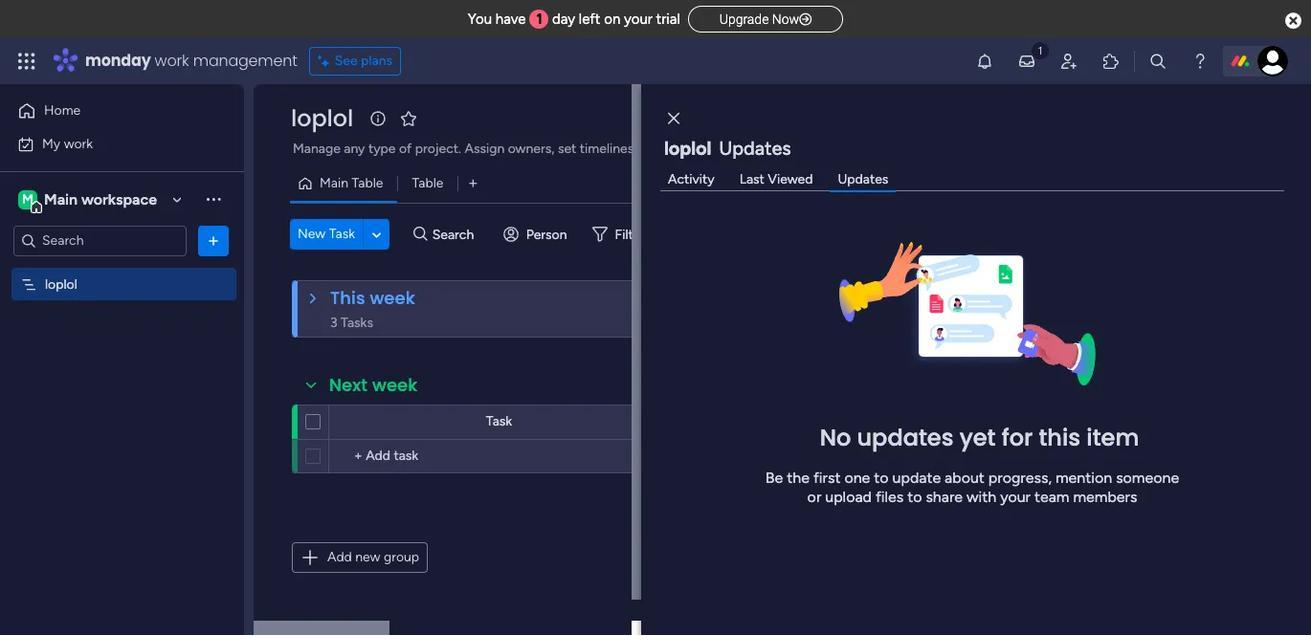 Task type: vqa. For each thing, say whether or not it's contained in the screenshot.
set to the bottom
yes



Task type: describe. For each thing, give the bounding box(es) containing it.
the
[[787, 469, 810, 487]]

see plans
[[335, 53, 392, 69]]

person
[[526, 226, 567, 243]]

1 horizontal spatial to
[[907, 488, 922, 506]]

stands.
[[861, 141, 904, 157]]

files
[[875, 488, 904, 506]]

now
[[772, 11, 799, 27]]

workspace options image
[[204, 190, 223, 209]]

workspace image
[[18, 189, 37, 210]]

project
[[815, 141, 858, 157]]

add view image
[[469, 177, 477, 191]]

track
[[695, 141, 725, 157]]

your inside button
[[785, 141, 811, 157]]

loplol updates
[[664, 137, 791, 160]]

workspace
[[81, 190, 157, 208]]

main table
[[320, 175, 383, 191]]

upload
[[825, 488, 872, 506]]

yet
[[960, 422, 996, 454]]

or
[[807, 488, 821, 506]]

about
[[945, 469, 985, 487]]

as
[[1026, 483, 1039, 499]]

timelines
[[580, 141, 634, 157]]

mention
[[1055, 469, 1112, 487]]

table inside button
[[412, 175, 443, 191]]

filter button
[[584, 219, 675, 250]]

0 vertical spatial loplol
[[291, 102, 353, 134]]

no
[[820, 422, 851, 454]]

0 horizontal spatial updates
[[719, 137, 791, 160]]

someone
[[1116, 469, 1179, 487]]

no updates yet for this item
[[820, 422, 1139, 454]]

manage any type of project. assign owners, set timelines and keep track of where your project stands. button
[[290, 138, 933, 161]]

in
[[1123, 504, 1133, 520]]

options image
[[204, 231, 223, 250]]

any
[[344, 141, 365, 157]]

updates
[[857, 422, 954, 454]]

keep
[[662, 141, 691, 157]]

manage
[[293, 141, 340, 157]]

loplol inside list box
[[45, 276, 77, 292]]

loplol list box
[[0, 264, 244, 559]]

angle down image
[[372, 227, 381, 242]]

table inside button
[[352, 175, 383, 191]]

owners,
[[508, 141, 554, 157]]

start
[[1046, 451, 1084, 472]]

monday
[[85, 50, 151, 72]]

activity
[[668, 171, 715, 187]]

workspace selection element
[[18, 188, 160, 213]]

you
[[468, 11, 492, 28]]

upgrade
[[719, 11, 769, 27]]

type
[[368, 141, 396, 157]]

loplol field
[[286, 102, 358, 134]]

to inside follow along as we show you a few monday.com basics to help you get set up in minutes.
[[988, 504, 1001, 520]]

item
[[1086, 422, 1139, 454]]

add new group
[[327, 549, 419, 566]]

2 horizontal spatial loplol
[[664, 137, 711, 160]]

tara,
[[969, 451, 1007, 472]]

this
[[330, 286, 365, 310]]

left
[[579, 11, 601, 28]]

1 vertical spatial updates
[[838, 171, 888, 187]]

let's
[[1011, 451, 1042, 472]]

inbox image
[[1017, 52, 1036, 71]]

dapulse close image
[[1285, 11, 1301, 31]]

viewed
[[768, 171, 813, 187]]

monday work management
[[85, 50, 297, 72]]

new task
[[298, 226, 355, 242]]

dapulse rightstroke image
[[799, 12, 812, 27]]

next
[[329, 373, 368, 397]]

group
[[384, 549, 419, 566]]

home
[[44, 102, 81, 119]]

assign
[[465, 141, 505, 157]]

last
[[739, 171, 765, 187]]

working!
[[1088, 451, 1158, 472]]

week for this week
[[370, 286, 415, 310]]

manage any type of project. assign owners, set timelines and keep track of where your project stands.
[[293, 141, 904, 157]]

1 horizontal spatial task
[[486, 413, 512, 430]]

table button
[[398, 168, 458, 199]]

apps image
[[1101, 52, 1121, 71]]

a
[[1124, 483, 1131, 499]]

this week
[[330, 286, 415, 310]]

add
[[327, 549, 352, 566]]

1 image
[[1032, 39, 1049, 61]]

This week field
[[325, 286, 420, 311]]

few
[[1134, 483, 1156, 499]]

invite members image
[[1059, 52, 1078, 71]]

m
[[22, 191, 33, 207]]

plans
[[361, 53, 392, 69]]

management
[[193, 50, 297, 72]]

first
[[813, 469, 841, 487]]

my work
[[42, 135, 93, 152]]

1 of from the left
[[399, 141, 412, 157]]

progress,
[[988, 469, 1052, 487]]

next week
[[329, 373, 418, 397]]



Task type: locate. For each thing, give the bounding box(es) containing it.
1 vertical spatial task
[[486, 413, 512, 430]]

task
[[329, 226, 355, 242], [486, 413, 512, 430]]

select product image
[[17, 52, 36, 71]]

work right monday
[[155, 50, 189, 72]]

1 vertical spatial work
[[64, 135, 93, 152]]

updates up the last
[[719, 137, 791, 160]]

work
[[155, 50, 189, 72], [64, 135, 93, 152]]

loplol up activity
[[664, 137, 711, 160]]

minutes.
[[1137, 504, 1188, 520]]

my
[[42, 135, 60, 152]]

new task button
[[290, 219, 363, 250]]

home button
[[11, 96, 206, 126]]

show
[[1063, 483, 1095, 499]]

week right this
[[370, 286, 415, 310]]

to up files
[[874, 469, 889, 487]]

loplol up manage
[[291, 102, 353, 134]]

1 vertical spatial your
[[785, 141, 811, 157]]

2 of from the left
[[728, 141, 741, 157]]

work right the my
[[64, 135, 93, 152]]

0 horizontal spatial of
[[399, 141, 412, 157]]

2 table from the left
[[412, 175, 443, 191]]

0 vertical spatial task
[[329, 226, 355, 242]]

task right new
[[329, 226, 355, 242]]

your inside be the first one to update about progress, mention someone or upload files to share with your team members
[[1000, 488, 1031, 506]]

1 vertical spatial week
[[372, 373, 418, 397]]

1 horizontal spatial work
[[155, 50, 189, 72]]

lottie animation element
[[924, 187, 1288, 427]]

1 horizontal spatial updates
[[838, 171, 888, 187]]

0 vertical spatial updates
[[719, 137, 791, 160]]

task up + add task text box
[[486, 413, 512, 430]]

1 horizontal spatial set
[[1082, 504, 1101, 520]]

2 vertical spatial loplol
[[45, 276, 77, 292]]

day
[[552, 11, 575, 28]]

be
[[765, 469, 783, 487]]

0 vertical spatial work
[[155, 50, 189, 72]]

work for monday
[[155, 50, 189, 72]]

upgrade now
[[719, 11, 799, 27]]

1 horizontal spatial your
[[785, 141, 811, 157]]

main
[[320, 175, 348, 191], [44, 190, 78, 208]]

set inside button
[[558, 141, 576, 157]]

main table button
[[290, 168, 398, 199]]

week for next week
[[372, 373, 418, 397]]

where
[[744, 141, 781, 157]]

0 horizontal spatial your
[[624, 11, 652, 28]]

on
[[604, 11, 620, 28]]

main down manage
[[320, 175, 348, 191]]

2 vertical spatial your
[[1000, 488, 1031, 506]]

share
[[926, 488, 963, 506]]

person button
[[495, 219, 579, 250]]

0 horizontal spatial set
[[558, 141, 576, 157]]

2 horizontal spatial your
[[1000, 488, 1031, 506]]

team
[[1034, 488, 1069, 506]]

get
[[1059, 504, 1079, 520]]

main for main table
[[320, 175, 348, 191]]

Next week field
[[324, 373, 422, 398]]

of right track
[[728, 141, 741, 157]]

see
[[335, 53, 358, 69]]

trial
[[656, 11, 680, 28]]

table
[[352, 175, 383, 191], [412, 175, 443, 191]]

table down any
[[352, 175, 383, 191]]

we
[[1042, 483, 1060, 499]]

tara schultz image
[[1257, 46, 1288, 77]]

set left up
[[1082, 504, 1101, 520]]

0 horizontal spatial main
[[44, 190, 78, 208]]

search everything image
[[1148, 52, 1167, 71]]

0 horizontal spatial work
[[64, 135, 93, 152]]

follow
[[947, 483, 986, 499]]

your up viewed
[[785, 141, 811, 157]]

set inside follow along as we show you a few monday.com basics to help you get set up in minutes.
[[1082, 504, 1101, 520]]

0 horizontal spatial table
[[352, 175, 383, 191]]

0 vertical spatial week
[[370, 286, 415, 310]]

1 horizontal spatial of
[[728, 141, 741, 157]]

your right on
[[624, 11, 652, 28]]

updates
[[719, 137, 791, 160], [838, 171, 888, 187]]

follow along as we show you a few monday.com basics to help you get set up in minutes.
[[947, 483, 1237, 520]]

loplol
[[291, 102, 353, 134], [664, 137, 711, 160], [45, 276, 77, 292]]

1
[[536, 11, 542, 28]]

week inside field
[[370, 286, 415, 310]]

basics
[[947, 504, 985, 520]]

with
[[967, 488, 996, 506]]

1 vertical spatial set
[[1082, 504, 1101, 520]]

main inside button
[[320, 175, 348, 191]]

0 vertical spatial your
[[624, 11, 652, 28]]

be the first one to update about progress, mention someone or upload files to share with your team members
[[765, 469, 1179, 506]]

table down project.
[[412, 175, 443, 191]]

1 horizontal spatial loplol
[[291, 102, 353, 134]]

updates down stands.
[[838, 171, 888, 187]]

one
[[844, 469, 870, 487]]

up
[[1104, 504, 1120, 520]]

dapulse drag 2 image
[[644, 339, 650, 360]]

add new group button
[[292, 543, 428, 573]]

you left a
[[1098, 483, 1120, 499]]

option
[[0, 267, 244, 271]]

0 horizontal spatial task
[[329, 226, 355, 242]]

+ Add task text field
[[339, 445, 660, 468]]

my work button
[[11, 129, 206, 159]]

v2 search image
[[413, 224, 428, 245]]

new
[[355, 549, 380, 566]]

0 vertical spatial you
[[1098, 483, 1120, 499]]

1 horizontal spatial you
[[1098, 483, 1120, 499]]

0 vertical spatial set
[[558, 141, 576, 157]]

help image
[[1190, 52, 1210, 71]]

work inside button
[[64, 135, 93, 152]]

monday.com
[[1160, 483, 1237, 499]]

close image
[[668, 111, 680, 126]]

your down progress,
[[1000, 488, 1031, 506]]

for
[[1002, 422, 1033, 454]]

set
[[558, 141, 576, 157], [1082, 504, 1101, 520]]

you
[[1098, 483, 1120, 499], [1033, 504, 1055, 520]]

show board description image
[[367, 109, 390, 128]]

week
[[370, 286, 415, 310], [372, 373, 418, 397]]

update
[[892, 469, 941, 487]]

task inside button
[[329, 226, 355, 242]]

work for my
[[64, 135, 93, 152]]

notifications image
[[975, 52, 994, 71]]

upgrade now link
[[688, 6, 843, 32]]

main for main workspace
[[44, 190, 78, 208]]

see plans button
[[309, 47, 401, 76]]

main inside workspace selection element
[[44, 190, 78, 208]]

set right owners,
[[558, 141, 576, 157]]

week inside field
[[372, 373, 418, 397]]

main workspace
[[44, 190, 157, 208]]

0 horizontal spatial loplol
[[45, 276, 77, 292]]

help
[[1004, 504, 1030, 520]]

add to favorites image
[[399, 109, 418, 128]]

to
[[874, 469, 889, 487], [907, 488, 922, 506], [988, 504, 1001, 520]]

week right the next
[[372, 373, 418, 397]]

to down update at the right bottom
[[907, 488, 922, 506]]

to left help
[[988, 504, 1001, 520]]

you have 1 day left on your trial
[[468, 11, 680, 28]]

1 vertical spatial you
[[1033, 504, 1055, 520]]

of right 'type'
[[399, 141, 412, 157]]

new
[[298, 226, 326, 242]]

Search field
[[428, 221, 485, 248]]

1 vertical spatial loplol
[[664, 137, 711, 160]]

filter
[[615, 226, 645, 243]]

you down 'we'
[[1033, 504, 1055, 520]]

hi
[[947, 451, 965, 472]]

Search in workspace field
[[40, 230, 160, 252]]

1 table from the left
[[352, 175, 383, 191]]

and
[[637, 141, 659, 157]]

have
[[495, 11, 526, 28]]

2 horizontal spatial to
[[988, 504, 1001, 520]]

0 horizontal spatial you
[[1033, 504, 1055, 520]]

0 horizontal spatial to
[[874, 469, 889, 487]]

members
[[1073, 488, 1137, 506]]

this
[[1039, 422, 1080, 454]]

1 horizontal spatial table
[[412, 175, 443, 191]]

main right workspace icon
[[44, 190, 78, 208]]

loplol down search in workspace field
[[45, 276, 77, 292]]

hi tara, let's start working!
[[947, 451, 1158, 472]]

1 horizontal spatial main
[[320, 175, 348, 191]]

of
[[399, 141, 412, 157], [728, 141, 741, 157]]

project.
[[415, 141, 461, 157]]



